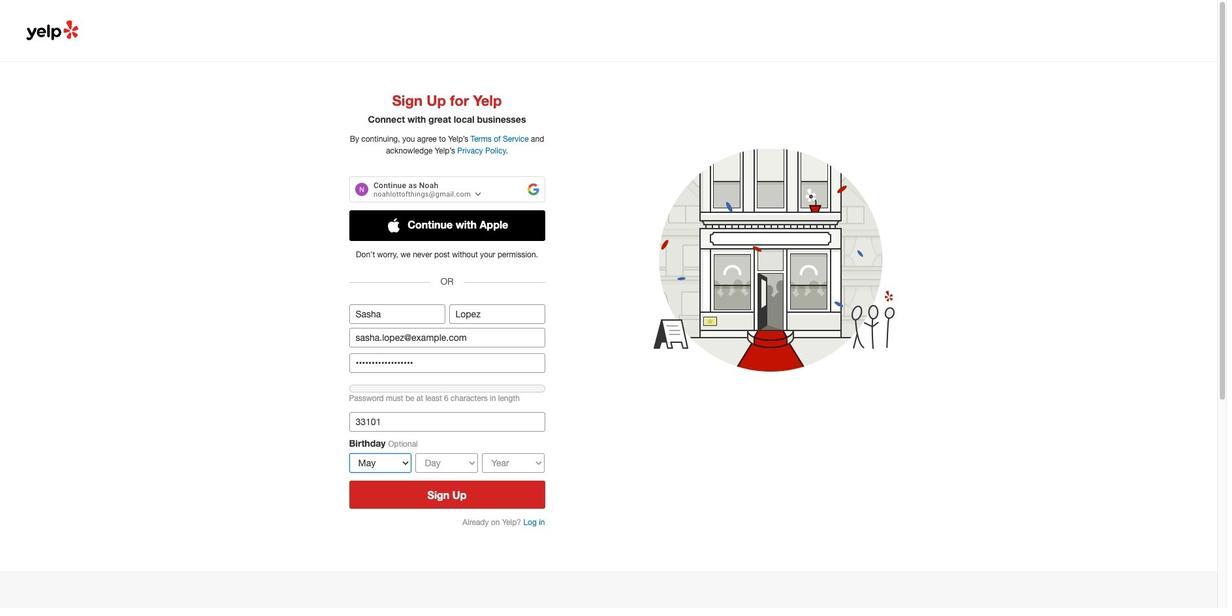 Task type: describe. For each thing, give the bounding box(es) containing it.
Email email field
[[349, 328, 545, 348]]

ZIP Code text field
[[349, 413, 545, 432]]

First Name text field
[[349, 305, 445, 324]]

Password password field
[[349, 354, 545, 373]]



Task type: locate. For each thing, give the bounding box(es) containing it.
Last Name text field
[[449, 305, 545, 324]]



Task type: vqa. For each thing, say whether or not it's contained in the screenshot.
the rightmost F.
no



